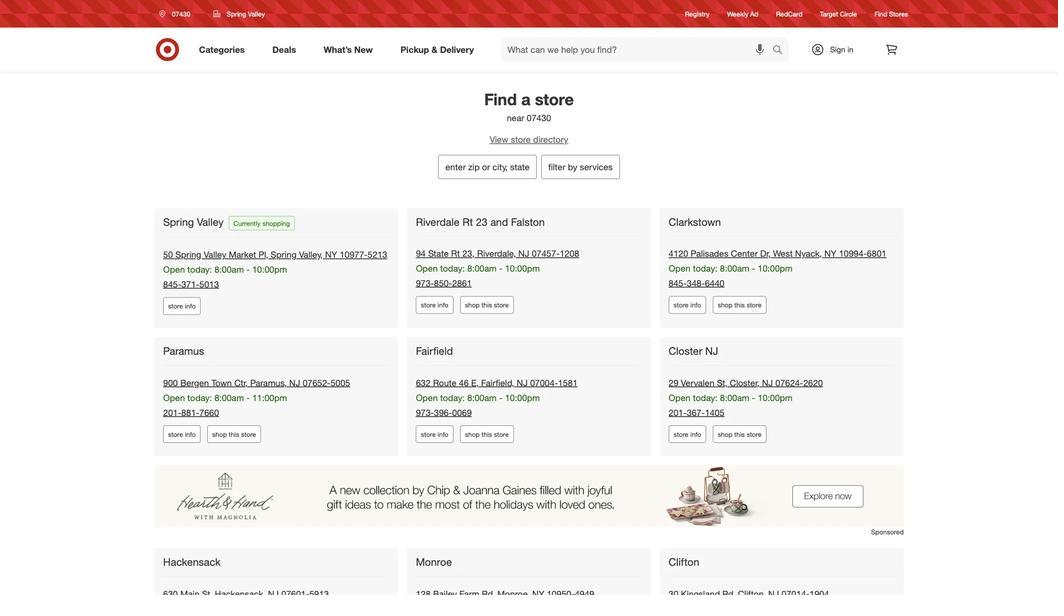 Task type: describe. For each thing, give the bounding box(es) containing it.
201-367-1405 link
[[669, 407, 725, 418]]

07430 button
[[152, 4, 202, 24]]

shopping
[[263, 219, 290, 227]]

store inside 'find a store near 07430'
[[535, 89, 574, 109]]

today: inside "900 bergen town ctr, paramus, nj 07652-5005 open today: 8:00am - 11:00pm 201-881-7660"
[[188, 393, 212, 403]]

this for fairfield
[[482, 430, 492, 439]]

what's new
[[324, 44, 373, 55]]

open inside the 94 state rt 23, riverdale, nj 07457-1208 open today: 8:00am - 10:00pm 973-850-2861
[[416, 263, 438, 274]]

pickup & delivery
[[401, 44, 474, 55]]

store down 29 vervalen st, closter, nj 07624-2620 open today: 8:00am - 10:00pm 201-367-1405
[[747, 430, 762, 439]]

this for riverdale rt 23 and falston
[[482, 301, 492, 309]]

today: inside 29 vervalen st, closter, nj 07624-2620 open today: 8:00am - 10:00pm 201-367-1405
[[693, 393, 718, 403]]

4120 palisades center dr, west nyack, ny 10994-6801 open today: 8:00am - 10:00pm 845-348-6440
[[669, 248, 887, 289]]

bergen
[[180, 378, 209, 389]]

845-348-6440 link
[[669, 278, 725, 289]]

by
[[568, 161, 578, 172]]

valley,
[[299, 249, 323, 260]]

- inside 29 vervalen st, closter, nj 07624-2620 open today: 8:00am - 10:00pm 201-367-1405
[[752, 393, 756, 403]]

07430 inside dropdown button
[[172, 10, 190, 18]]

info for riverdale rt 23 and falston
[[438, 301, 449, 309]]

find stores
[[875, 10, 909, 18]]

near
[[507, 112, 525, 123]]

store info for fairfield
[[421, 430, 449, 439]]

store down the 94 state rt 23, riverdale, nj 07457-1208 open today: 8:00am - 10:00pm 973-850-2861
[[494, 301, 509, 309]]

sponsored
[[872, 528, 904, 537]]

845-371-5013 link
[[163, 279, 219, 290]]

spring right 50
[[175, 249, 201, 260]]

deals
[[273, 44, 296, 55]]

store down the 881-
[[168, 430, 183, 439]]

riverdale rt 23 and falston link
[[416, 216, 547, 229]]

paramus link
[[163, 345, 207, 358]]

in
[[848, 45, 854, 54]]

this for closter nj
[[735, 430, 745, 439]]

7660
[[200, 407, 219, 418]]

- inside 50 spring valley market pl, spring valley, ny 10977-5213 open today: 8:00am - 10:00pm 845-371-5013
[[246, 264, 250, 275]]

spring inside dropdown button
[[227, 10, 246, 18]]

94 state rt 23, riverdale, nj 07457-1208 link
[[416, 248, 580, 259]]

open inside 29 vervalen st, closter, nj 07624-2620 open today: 8:00am - 10:00pm 201-367-1405
[[669, 393, 691, 403]]

st,
[[717, 378, 728, 389]]

shop this store button for riverdale rt 23 and falston
[[460, 296, 514, 314]]

valley inside 50 spring valley market pl, spring valley, ny 10977-5213 open today: 8:00am - 10:00pm 845-371-5013
[[204, 249, 226, 260]]

sign in
[[830, 45, 854, 54]]

shop this store button for fairfield
[[460, 426, 514, 443]]

stores
[[890, 10, 909, 18]]

store down the 367-
[[674, 430, 689, 439]]

view
[[490, 134, 509, 145]]

845- inside 4120 palisades center dr, west nyack, ny 10994-6801 open today: 8:00am - 10:00pm 845-348-6440
[[669, 278, 687, 289]]

monroe
[[416, 556, 452, 569]]

store right view
[[511, 134, 531, 145]]

5213
[[368, 249, 387, 260]]

directory
[[534, 134, 569, 145]]

find for a
[[484, 89, 517, 109]]

rt inside the 94 state rt 23, riverdale, nj 07457-1208 open today: 8:00am - 10:00pm 973-850-2861
[[451, 248, 460, 259]]

info for paramus
[[185, 430, 196, 439]]

nj right closter
[[706, 345, 719, 358]]

shop this store for paramus
[[212, 430, 256, 439]]

shop this store for fairfield
[[465, 430, 509, 439]]

1581
[[558, 378, 578, 389]]

city,
[[493, 161, 508, 172]]

pl,
[[259, 249, 268, 260]]

201- inside 29 vervalen st, closter, nj 07624-2620 open today: 8:00am - 10:00pm 201-367-1405
[[669, 407, 687, 418]]

94 state rt 23, riverdale, nj 07457-1208 open today: 8:00am - 10:00pm 973-850-2861
[[416, 248, 580, 289]]

state
[[510, 161, 530, 172]]

348-
[[687, 278, 705, 289]]

shop this store for closter nj
[[718, 430, 762, 439]]

shop this store for riverdale rt 23 and falston
[[465, 301, 509, 309]]

today: inside 4120 palisades center dr, west nyack, ny 10994-6801 open today: 8:00am - 10:00pm 845-348-6440
[[693, 263, 718, 274]]

view store directory link
[[143, 133, 915, 146]]

store down the 348-
[[674, 301, 689, 309]]

store info for clarkstown
[[674, 301, 702, 309]]

new
[[354, 44, 373, 55]]

monroe link
[[416, 556, 454, 569]]

What can we help you find? suggestions appear below search field
[[501, 37, 776, 62]]

pickup & delivery link
[[391, 37, 488, 62]]

closter,
[[730, 378, 760, 389]]

weekly
[[728, 10, 749, 18]]

371-
[[181, 279, 200, 290]]

paramus
[[163, 345, 204, 358]]

0069
[[452, 407, 472, 418]]

info for closter nj
[[691, 430, 702, 439]]

shop for paramus
[[212, 430, 227, 439]]

shop for clarkstown
[[718, 301, 733, 309]]

50 spring valley market pl, spring valley, ny 10977-5213 open today: 8:00am - 10:00pm 845-371-5013
[[163, 249, 387, 290]]

today: inside 50 spring valley market pl, spring valley, ny 10977-5213 open today: 8:00am - 10:00pm 845-371-5013
[[188, 264, 212, 275]]

search
[[768, 45, 795, 56]]

29 vervalen st, closter, nj 07624-2620 link
[[669, 378, 823, 389]]

850-
[[434, 278, 452, 289]]

delivery
[[440, 44, 474, 55]]

367-
[[687, 407, 705, 418]]

fairfield,
[[481, 378, 515, 389]]

store down 632 route 46 e, fairfield, nj 07004-1581 open today: 8:00am - 10:00pm 973-396-0069
[[494, 430, 509, 439]]

46
[[459, 378, 469, 389]]

201- inside "900 bergen town ctr, paramus, nj 07652-5005 open today: 8:00am - 11:00pm 201-881-7660"
[[163, 407, 181, 418]]

route
[[433, 378, 457, 389]]

ad
[[751, 10, 759, 18]]

nyack,
[[796, 248, 822, 259]]

8:00am inside 4120 palisades center dr, west nyack, ny 10994-6801 open today: 8:00am - 10:00pm 845-348-6440
[[720, 263, 750, 274]]

pickup
[[401, 44, 429, 55]]

2620
[[804, 378, 823, 389]]

vervalen
[[681, 378, 715, 389]]

10994-
[[839, 248, 867, 259]]

currently shopping
[[234, 219, 290, 227]]

store down '371-'
[[168, 302, 183, 310]]

target
[[820, 10, 839, 18]]

10:00pm inside 29 vervalen st, closter, nj 07624-2620 open today: 8:00am - 10:00pm 201-367-1405
[[758, 393, 793, 403]]

nj for fairfield
[[517, 378, 528, 389]]

ny inside 50 spring valley market pl, spring valley, ny 10977-5213 open today: 8:00am - 10:00pm 845-371-5013
[[325, 249, 337, 260]]

07652-
[[303, 378, 331, 389]]

categories
[[199, 44, 245, 55]]

clifton
[[669, 556, 700, 569]]

23
[[476, 216, 488, 228]]

store info link for spring valley
[[163, 297, 201, 315]]

- inside 632 route 46 e, fairfield, nj 07004-1581 open today: 8:00am - 10:00pm 973-396-0069
[[499, 393, 503, 403]]

and
[[491, 216, 508, 228]]

find a store near 07430
[[484, 89, 574, 123]]

town
[[212, 378, 232, 389]]

23,
[[463, 248, 475, 259]]

shop this store button for clarkstown
[[713, 296, 767, 314]]

nj inside 29 vervalen st, closter, nj 07624-2620 open today: 8:00am - 10:00pm 201-367-1405
[[762, 378, 773, 389]]

target circle link
[[820, 9, 857, 19]]

closter nj
[[669, 345, 719, 358]]

paramus,
[[250, 378, 287, 389]]

enter zip or city, state
[[446, 161, 530, 172]]

10:00pm inside 632 route 46 e, fairfield, nj 07004-1581 open today: 8:00am - 10:00pm 973-396-0069
[[505, 393, 540, 403]]

- inside 4120 palisades center dr, west nyack, ny 10994-6801 open today: 8:00am - 10:00pm 845-348-6440
[[752, 263, 756, 274]]

clarkstown
[[669, 216, 721, 228]]

8:00am inside the 94 state rt 23, riverdale, nj 07457-1208 open today: 8:00am - 10:00pm 973-850-2861
[[468, 263, 497, 274]]

riverdale,
[[477, 248, 516, 259]]

center
[[731, 248, 758, 259]]



Task type: locate. For each thing, give the bounding box(es) containing it.
this for clarkstown
[[735, 301, 745, 309]]

1 201- from the left
[[163, 407, 181, 418]]

store info link for clarkstown
[[669, 296, 707, 314]]

8:00am inside 50 spring valley market pl, spring valley, ny 10977-5213 open today: 8:00am - 10:00pm 845-371-5013
[[215, 264, 244, 275]]

search button
[[768, 37, 795, 64]]

store info link down the 348-
[[669, 296, 707, 314]]

0 vertical spatial 07430
[[172, 10, 190, 18]]

store info link for closter nj
[[669, 426, 707, 443]]

today: down route
[[440, 393, 465, 403]]

ny right valley, at the left
[[325, 249, 337, 260]]

11:00pm
[[252, 393, 287, 403]]

0 horizontal spatial spring valley
[[163, 216, 224, 228]]

filter by services button
[[541, 155, 620, 179]]

valley
[[248, 10, 265, 18], [197, 216, 224, 228], [204, 249, 226, 260]]

973-850-2861 link
[[416, 278, 472, 289]]

today:
[[440, 263, 465, 274], [693, 263, 718, 274], [188, 264, 212, 275], [188, 393, 212, 403], [440, 393, 465, 403], [693, 393, 718, 403]]

redcard
[[776, 10, 803, 18]]

weekly ad link
[[728, 9, 759, 19]]

shop down 7660
[[212, 430, 227, 439]]

today: up 973-850-2861 link
[[440, 263, 465, 274]]

this for paramus
[[229, 430, 239, 439]]

open inside 4120 palisades center dr, west nyack, ny 10994-6801 open today: 8:00am - 10:00pm 845-348-6440
[[669, 263, 691, 274]]

- inside the 94 state rt 23, riverdale, nj 07457-1208 open today: 8:00am - 10:00pm 973-850-2861
[[499, 263, 503, 274]]

1 horizontal spatial rt
[[463, 216, 473, 228]]

973- for fairfield
[[416, 407, 434, 418]]

1 vertical spatial spring valley
[[163, 216, 224, 228]]

&
[[432, 44, 438, 55]]

632
[[416, 378, 431, 389]]

900
[[163, 378, 178, 389]]

store down "900 bergen town ctr, paramus, nj 07652-5005 open today: 8:00am - 11:00pm 201-881-7660"
[[241, 430, 256, 439]]

396-
[[434, 407, 452, 418]]

spring valley button
[[206, 4, 272, 24]]

open down 29
[[669, 393, 691, 403]]

845- down '4120'
[[669, 278, 687, 289]]

2 973- from the top
[[416, 407, 434, 418]]

973-396-0069 link
[[416, 407, 472, 418]]

services
[[580, 161, 613, 172]]

store info link down 850-
[[416, 296, 454, 314]]

find stores link
[[875, 9, 909, 19]]

0 horizontal spatial 201-
[[163, 407, 181, 418]]

today: up 845-371-5013 link
[[188, 264, 212, 275]]

this down "900 bergen town ctr, paramus, nj 07652-5005 open today: 8:00am - 11:00pm 201-881-7660"
[[229, 430, 239, 439]]

10:00pm
[[505, 263, 540, 274], [758, 263, 793, 274], [252, 264, 287, 275], [505, 393, 540, 403], [758, 393, 793, 403]]

open inside 632 route 46 e, fairfield, nj 07004-1581 open today: 8:00am - 10:00pm 973-396-0069
[[416, 393, 438, 403]]

today: inside the 94 state rt 23, riverdale, nj 07457-1208 open today: 8:00am - 10:00pm 973-850-2861
[[440, 263, 465, 274]]

clifton link
[[669, 556, 702, 569]]

shop for closter nj
[[718, 430, 733, 439]]

spring up 50
[[163, 216, 194, 228]]

1 vertical spatial valley
[[197, 216, 224, 228]]

store info link down '371-'
[[163, 297, 201, 315]]

shop this store button down 0069
[[460, 426, 514, 443]]

what's new link
[[314, 37, 387, 62]]

filter by services
[[549, 161, 613, 172]]

spring valley up 50
[[163, 216, 224, 228]]

enter
[[446, 161, 466, 172]]

973- inside 632 route 46 e, fairfield, nj 07004-1581 open today: 8:00am - 10:00pm 973-396-0069
[[416, 407, 434, 418]]

10:00pm down 07004-
[[505, 393, 540, 403]]

shop this store down 7660
[[212, 430, 256, 439]]

1 horizontal spatial 07430
[[527, 112, 552, 123]]

open down 632
[[416, 393, 438, 403]]

1 973- from the top
[[416, 278, 434, 289]]

shop this store button
[[460, 296, 514, 314], [713, 296, 767, 314], [207, 426, 261, 443], [460, 426, 514, 443], [713, 426, 767, 443]]

info down the 348-
[[691, 301, 702, 309]]

circle
[[840, 10, 857, 18]]

8:00am inside "900 bergen town ctr, paramus, nj 07652-5005 open today: 8:00am - 11:00pm 201-881-7660"
[[215, 393, 244, 403]]

store info down '371-'
[[168, 302, 196, 310]]

- inside "900 bergen town ctr, paramus, nj 07652-5005 open today: 8:00am - 11:00pm 201-881-7660"
[[246, 393, 250, 403]]

shop down 1405
[[718, 430, 733, 439]]

- down 29 vervalen st, closter, nj 07624-2620 link at the right bottom of page
[[752, 393, 756, 403]]

rt left 23
[[463, 216, 473, 228]]

rt inside 'link'
[[463, 216, 473, 228]]

0 horizontal spatial ny
[[325, 249, 337, 260]]

0 horizontal spatial 07430
[[172, 10, 190, 18]]

store down 396- in the left of the page
[[421, 430, 436, 439]]

07624-
[[776, 378, 804, 389]]

open down '4120'
[[669, 263, 691, 274]]

store info down the 367-
[[674, 430, 702, 439]]

store info for spring valley
[[168, 302, 196, 310]]

0 vertical spatial spring valley
[[227, 10, 265, 18]]

1 vertical spatial 07430
[[527, 112, 552, 123]]

spring valley up categories link
[[227, 10, 265, 18]]

valley inside dropdown button
[[248, 10, 265, 18]]

store info for paramus
[[168, 430, 196, 439]]

shop
[[465, 301, 480, 309], [718, 301, 733, 309], [212, 430, 227, 439], [465, 430, 480, 439], [718, 430, 733, 439]]

07430
[[172, 10, 190, 18], [527, 112, 552, 123]]

info for spring valley
[[185, 302, 196, 310]]

8:00am down 23,
[[468, 263, 497, 274]]

4120
[[669, 248, 689, 259]]

open down the 900
[[163, 393, 185, 403]]

a
[[522, 89, 531, 109]]

- down center
[[752, 263, 756, 274]]

open down 94
[[416, 263, 438, 274]]

store info down the 881-
[[168, 430, 196, 439]]

07430 inside 'find a store near 07430'
[[527, 112, 552, 123]]

store info down the 348-
[[674, 301, 702, 309]]

- down market
[[246, 264, 250, 275]]

845- down 50
[[163, 279, 181, 290]]

nj left 07004-
[[517, 378, 528, 389]]

1 vertical spatial rt
[[451, 248, 460, 259]]

1 horizontal spatial spring valley
[[227, 10, 265, 18]]

shop this store down 0069
[[465, 430, 509, 439]]

shop down the 2861
[[465, 301, 480, 309]]

nj for riverdale rt 23 and falston
[[519, 248, 530, 259]]

shop this store button for closter nj
[[713, 426, 767, 443]]

info down '371-'
[[185, 302, 196, 310]]

store info link
[[416, 296, 454, 314], [669, 296, 707, 314], [163, 297, 201, 315], [163, 426, 201, 443], [416, 426, 454, 443], [669, 426, 707, 443]]

advertisement region
[[154, 466, 904, 528]]

shop down 0069
[[465, 430, 480, 439]]

spring
[[227, 10, 246, 18], [163, 216, 194, 228], [175, 249, 201, 260], [271, 249, 297, 260]]

fairfield
[[416, 345, 453, 358]]

store info down 850-
[[421, 301, 449, 309]]

shop this store button for paramus
[[207, 426, 261, 443]]

store info link down 396- in the left of the page
[[416, 426, 454, 443]]

- down 94 state rt 23, riverdale, nj 07457-1208 link
[[499, 263, 503, 274]]

today: down vervalen
[[693, 393, 718, 403]]

1208
[[560, 248, 580, 259]]

0 horizontal spatial 845-
[[163, 279, 181, 290]]

845- inside 50 spring valley market pl, spring valley, ny 10977-5213 open today: 8:00am - 10:00pm 845-371-5013
[[163, 279, 181, 290]]

open inside 50 spring valley market pl, spring valley, ny 10977-5213 open today: 8:00am - 10:00pm 845-371-5013
[[163, 264, 185, 275]]

ctr,
[[234, 378, 248, 389]]

nj left 07457-
[[519, 248, 530, 259]]

ny inside 4120 palisades center dr, west nyack, ny 10994-6801 open today: 8:00am - 10:00pm 845-348-6440
[[825, 248, 837, 259]]

900 bergen town ctr, paramus, nj 07652-5005 open today: 8:00am - 11:00pm 201-881-7660
[[163, 378, 350, 418]]

8:00am inside 29 vervalen st, closter, nj 07624-2620 open today: 8:00am - 10:00pm 201-367-1405
[[720, 393, 750, 403]]

sign in link
[[802, 37, 871, 62]]

this down 29 vervalen st, closter, nj 07624-2620 open today: 8:00am - 10:00pm 201-367-1405
[[735, 430, 745, 439]]

store right a
[[535, 89, 574, 109]]

today: down palisades
[[693, 263, 718, 274]]

201-
[[163, 407, 181, 418], [669, 407, 687, 418]]

2861
[[452, 278, 472, 289]]

fairfield link
[[416, 345, 455, 358]]

973- inside the 94 state rt 23, riverdale, nj 07457-1208 open today: 8:00am - 10:00pm 973-850-2861
[[416, 278, 434, 289]]

nj left 07624-
[[762, 378, 773, 389]]

riverdale
[[416, 216, 460, 228]]

nj for paramus
[[289, 378, 300, 389]]

1 horizontal spatial find
[[875, 10, 888, 18]]

store
[[535, 89, 574, 109], [511, 134, 531, 145], [421, 301, 436, 309], [494, 301, 509, 309], [674, 301, 689, 309], [747, 301, 762, 309], [168, 302, 183, 310], [168, 430, 183, 439], [241, 430, 256, 439], [421, 430, 436, 439], [494, 430, 509, 439], [674, 430, 689, 439], [747, 430, 762, 439]]

0 vertical spatial 973-
[[416, 278, 434, 289]]

shop this store down the 2861
[[465, 301, 509, 309]]

5005
[[331, 378, 350, 389]]

sign
[[830, 45, 846, 54]]

10:00pm inside the 94 state rt 23, riverdale, nj 07457-1208 open today: 8:00am - 10:00pm 973-850-2861
[[505, 263, 540, 274]]

closter
[[669, 345, 703, 358]]

nj inside "900 bergen town ctr, paramus, nj 07652-5005 open today: 8:00am - 11:00pm 201-881-7660"
[[289, 378, 300, 389]]

find up near
[[484, 89, 517, 109]]

29
[[669, 378, 679, 389]]

registry
[[685, 10, 710, 18]]

redcard link
[[776, 9, 803, 19]]

deals link
[[263, 37, 310, 62]]

2 201- from the left
[[669, 407, 687, 418]]

shop this store button down the 2861
[[460, 296, 514, 314]]

1 vertical spatial 973-
[[416, 407, 434, 418]]

store info for riverdale rt 23 and falston
[[421, 301, 449, 309]]

8:00am down e,
[[468, 393, 497, 403]]

store info link down the 367-
[[669, 426, 707, 443]]

- down ctr,
[[246, 393, 250, 403]]

valley left market
[[204, 249, 226, 260]]

this down center
[[735, 301, 745, 309]]

filter
[[549, 161, 566, 172]]

market
[[229, 249, 256, 260]]

shop for fairfield
[[465, 430, 480, 439]]

riverdale rt 23 and falston
[[416, 216, 545, 228]]

store info link for riverdale rt 23 and falston
[[416, 296, 454, 314]]

0 horizontal spatial rt
[[451, 248, 460, 259]]

store down 4120 palisades center dr, west nyack, ny 10994-6801 open today: 8:00am - 10:00pm 845-348-6440
[[747, 301, 762, 309]]

zip
[[469, 161, 480, 172]]

0 horizontal spatial find
[[484, 89, 517, 109]]

find left "stores" at the top right of the page
[[875, 10, 888, 18]]

973- down 632
[[416, 407, 434, 418]]

spring right pl,
[[271, 249, 297, 260]]

store down 850-
[[421, 301, 436, 309]]

shop this store for clarkstown
[[718, 301, 762, 309]]

50 spring valley market pl, spring valley, ny 10977-5213 link
[[163, 249, 387, 260]]

0 vertical spatial valley
[[248, 10, 265, 18]]

state
[[428, 248, 449, 259]]

201- down 29
[[669, 407, 687, 418]]

valley up the deals link
[[248, 10, 265, 18]]

2 vertical spatial valley
[[204, 249, 226, 260]]

shop this store button down 1405
[[713, 426, 767, 443]]

973- for riverdale rt 23 and falston
[[416, 278, 434, 289]]

8:00am down market
[[215, 264, 244, 275]]

632 route 46 e, fairfield, nj 07004-1581 open today: 8:00am - 10:00pm 973-396-0069
[[416, 378, 578, 418]]

07457-
[[532, 248, 560, 259]]

1 horizontal spatial 201-
[[669, 407, 687, 418]]

view store directory
[[490, 134, 569, 145]]

rt left 23,
[[451, 248, 460, 259]]

6801
[[867, 248, 887, 259]]

open down 50
[[163, 264, 185, 275]]

ny right the nyack,
[[825, 248, 837, 259]]

shop this store down 1405
[[718, 430, 762, 439]]

10:00pm down 50 spring valley market pl, spring valley, ny 10977-5213 link on the left of page
[[252, 264, 287, 275]]

shop down 6440
[[718, 301, 733, 309]]

info for fairfield
[[438, 430, 449, 439]]

10:00pm down 07624-
[[758, 393, 793, 403]]

nj left 07652-
[[289, 378, 300, 389]]

shop for riverdale rt 23 and falston
[[465, 301, 480, 309]]

store info link down the 881-
[[163, 426, 201, 443]]

store info link for fairfield
[[416, 426, 454, 443]]

what's
[[324, 44, 352, 55]]

10:00pm inside 4120 palisades center dr, west nyack, ny 10994-6801 open today: 8:00am - 10:00pm 845-348-6440
[[758, 263, 793, 274]]

201-881-7660 link
[[163, 407, 219, 418]]

10:00pm inside 50 spring valley market pl, spring valley, ny 10977-5213 open today: 8:00am - 10:00pm 845-371-5013
[[252, 264, 287, 275]]

info down the 367-
[[691, 430, 702, 439]]

nj inside the 94 state rt 23, riverdale, nj 07457-1208 open today: 8:00am - 10:00pm 973-850-2861
[[519, 248, 530, 259]]

categories link
[[190, 37, 259, 62]]

e,
[[471, 378, 479, 389]]

8:00am inside 632 route 46 e, fairfield, nj 07004-1581 open today: 8:00am - 10:00pm 973-396-0069
[[468, 393, 497, 403]]

1 horizontal spatial 845-
[[669, 278, 687, 289]]

registry link
[[685, 9, 710, 19]]

10977-
[[340, 249, 368, 260]]

today: inside 632 route 46 e, fairfield, nj 07004-1581 open today: 8:00am - 10:00pm 973-396-0069
[[440, 393, 465, 403]]

store info for closter nj
[[674, 430, 702, 439]]

info down the 881-
[[185, 430, 196, 439]]

info down 396- in the left of the page
[[438, 430, 449, 439]]

1 horizontal spatial ny
[[825, 248, 837, 259]]

find inside 'find a store near 07430'
[[484, 89, 517, 109]]

shop this store button down 7660
[[207, 426, 261, 443]]

palisades
[[691, 248, 729, 259]]

find for stores
[[875, 10, 888, 18]]

ny
[[825, 248, 837, 259], [325, 249, 337, 260]]

today: down 'bergen'
[[188, 393, 212, 403]]

nj inside 632 route 46 e, fairfield, nj 07004-1581 open today: 8:00am - 10:00pm 973-396-0069
[[517, 378, 528, 389]]

1 vertical spatial find
[[484, 89, 517, 109]]

632 route 46 e, fairfield, nj 07004-1581 link
[[416, 378, 578, 389]]

29 vervalen st, closter, nj 07624-2620 open today: 8:00am - 10:00pm 201-367-1405
[[669, 378, 823, 418]]

0 vertical spatial find
[[875, 10, 888, 18]]

store info link for paramus
[[163, 426, 201, 443]]

spring up categories link
[[227, 10, 246, 18]]

info down 850-
[[438, 301, 449, 309]]

- down fairfield,
[[499, 393, 503, 403]]

07004-
[[530, 378, 558, 389]]

shop this store
[[465, 301, 509, 309], [718, 301, 762, 309], [212, 430, 256, 439], [465, 430, 509, 439], [718, 430, 762, 439]]

shop this store button down 6440
[[713, 296, 767, 314]]

this down 632 route 46 e, fairfield, nj 07004-1581 open today: 8:00am - 10:00pm 973-396-0069
[[482, 430, 492, 439]]

10:00pm down 4120 palisades center dr, west nyack, ny 10994-6801 link
[[758, 263, 793, 274]]

info for clarkstown
[[691, 301, 702, 309]]

open inside "900 bergen town ctr, paramus, nj 07652-5005 open today: 8:00am - 11:00pm 201-881-7660"
[[163, 393, 185, 403]]

spring valley inside dropdown button
[[227, 10, 265, 18]]

973- down 94
[[416, 278, 434, 289]]

dr,
[[761, 248, 771, 259]]

8:00am down town
[[215, 393, 244, 403]]

8:00am down center
[[720, 263, 750, 274]]

shop this store down 6440
[[718, 301, 762, 309]]

weekly ad
[[728, 10, 759, 18]]

94
[[416, 248, 426, 259]]

valley left currently
[[197, 216, 224, 228]]

currently
[[234, 219, 261, 227]]

0 vertical spatial rt
[[463, 216, 473, 228]]

clarkstown link
[[669, 216, 724, 229]]



Task type: vqa. For each thing, say whether or not it's contained in the screenshot.


